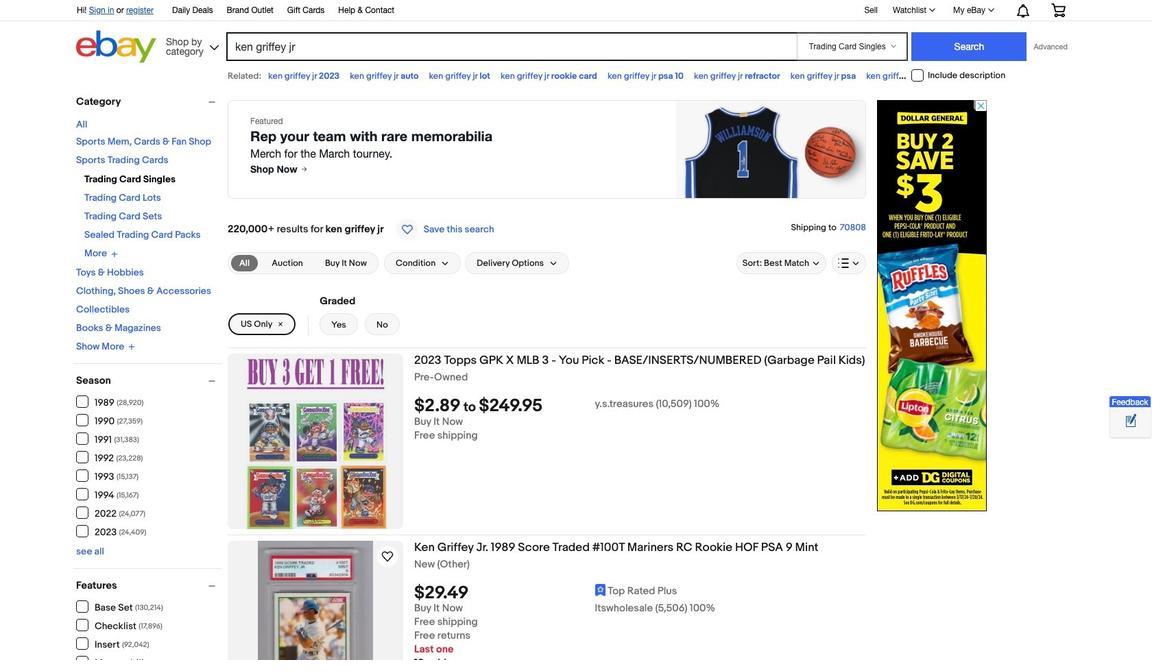 Task type: locate. For each thing, give the bounding box(es) containing it.
my ebay image
[[988, 8, 994, 12]]

your shopping cart image
[[1051, 3, 1067, 17]]

ken griffey jr. 1989 score traded #100t mariners rc rookie hof psa 9 mint image
[[258, 541, 373, 660]]

watchlist image
[[929, 8, 936, 12]]

banner
[[69, 0, 1076, 67]]

None submit
[[912, 32, 1027, 61]]

heading
[[414, 354, 865, 368], [414, 541, 819, 555]]

account navigation
[[69, 0, 1076, 21]]

region
[[228, 100, 866, 199]]

1 heading from the top
[[414, 354, 865, 368]]

1 vertical spatial heading
[[414, 541, 819, 555]]

0 vertical spatial heading
[[414, 354, 865, 368]]

main content
[[228, 89, 866, 660]]

listing options selector. list view selected. image
[[838, 258, 860, 269]]



Task type: vqa. For each thing, say whether or not it's contained in the screenshot.
bottom employee
no



Task type: describe. For each thing, give the bounding box(es) containing it.
2 heading from the top
[[414, 541, 819, 555]]

top rated plus image
[[595, 585, 606, 597]]

advertisement element
[[877, 100, 987, 512]]

watch ken griffey jr. 1989 score traded #100t mariners rc rookie hof psa 9 mint image
[[379, 549, 396, 565]]

All selected text field
[[239, 257, 250, 270]]

save this search ken griffey jr search image
[[396, 219, 418, 241]]

Search for anything text field
[[228, 34, 795, 60]]

2023 topps gpk x mlb 3 - you pick - base/inserts/numbered (garbage pail kids) image
[[243, 354, 388, 529]]



